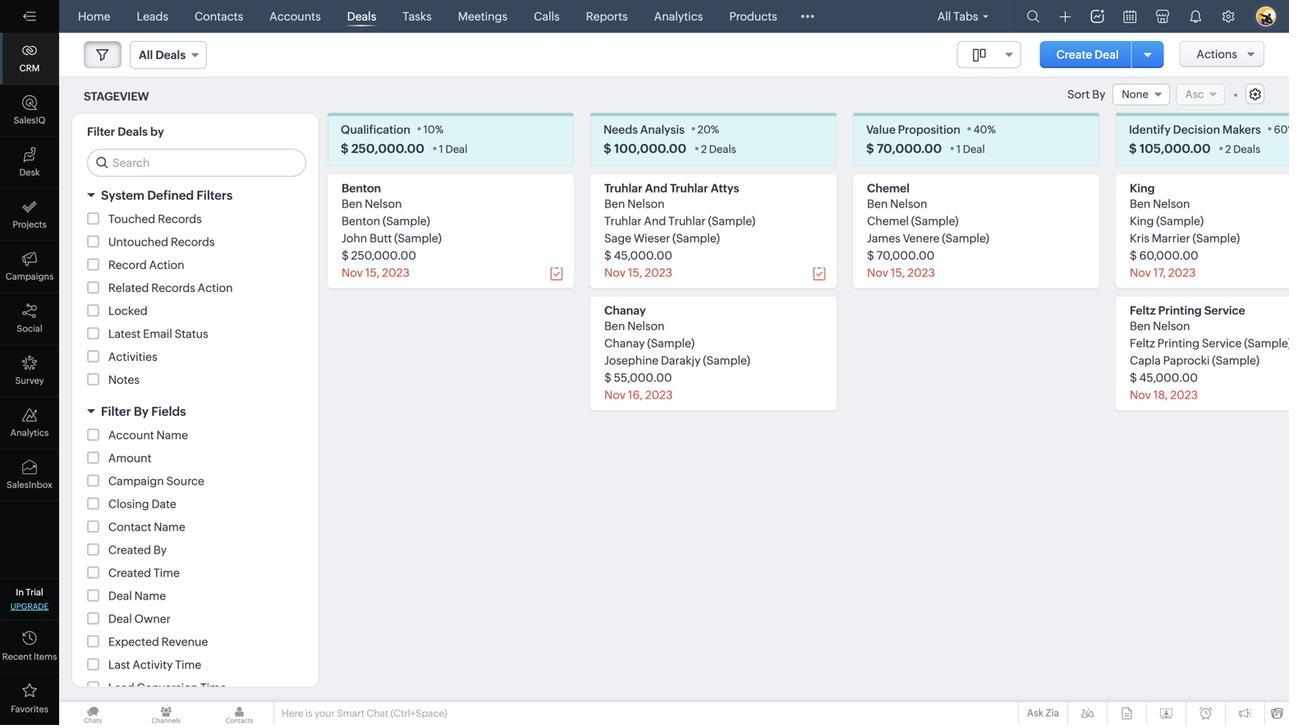Task type: vqa. For each thing, say whether or not it's contained in the screenshot.
CRM Link
yes



Task type: describe. For each thing, give the bounding box(es) containing it.
contacts
[[195, 10, 243, 23]]

zia
[[1046, 708, 1059, 719]]

crm link
[[0, 33, 59, 85]]

survey
[[15, 376, 44, 386]]

products link
[[723, 0, 784, 33]]

items
[[34, 652, 57, 663]]

leads
[[137, 10, 168, 23]]

leads link
[[130, 0, 175, 33]]

search image
[[1027, 10, 1040, 23]]

campaigns link
[[0, 241, 59, 294]]

salesinbox link
[[0, 450, 59, 502]]

salesiq
[[14, 115, 46, 126]]

reports
[[586, 10, 628, 23]]

contacts image
[[206, 703, 273, 726]]

tasks
[[403, 10, 432, 23]]

chats image
[[59, 703, 127, 726]]

your
[[315, 709, 335, 720]]

chat
[[367, 709, 389, 720]]

deals link
[[341, 0, 383, 33]]

salesiq link
[[0, 85, 59, 137]]

home link
[[71, 0, 117, 33]]

meetings
[[458, 10, 508, 23]]

quick actions image
[[1060, 11, 1071, 23]]

contacts link
[[188, 0, 250, 33]]

sales motivator image
[[1091, 10, 1104, 23]]

projects
[[13, 220, 47, 230]]

survey link
[[0, 346, 59, 398]]

here is your smart chat (ctrl+space)
[[282, 709, 447, 720]]

smart
[[337, 709, 365, 720]]

all
[[938, 10, 951, 23]]



Task type: locate. For each thing, give the bounding box(es) containing it.
1 vertical spatial analytics
[[10, 428, 49, 439]]

(ctrl+space)
[[391, 709, 447, 720]]

analytics link
[[648, 0, 710, 33], [0, 398, 59, 450]]

analytics right reports link
[[654, 10, 703, 23]]

tabs
[[953, 10, 978, 23]]

configure settings image
[[1222, 10, 1235, 23]]

crm
[[19, 63, 40, 73]]

0 vertical spatial analytics link
[[648, 0, 710, 33]]

products
[[729, 10, 777, 23]]

marketplace image
[[1156, 10, 1169, 23]]

upgrade
[[10, 602, 49, 612]]

desk
[[19, 168, 40, 178]]

accounts
[[270, 10, 321, 23]]

notifications image
[[1189, 10, 1202, 23]]

deals
[[347, 10, 376, 23]]

desk link
[[0, 137, 59, 189]]

ask
[[1027, 708, 1044, 719]]

accounts link
[[263, 0, 327, 33]]

recent items
[[2, 652, 57, 663]]

analytics link down survey
[[0, 398, 59, 450]]

0 horizontal spatial analytics link
[[0, 398, 59, 450]]

is
[[305, 709, 313, 720]]

home
[[78, 10, 110, 23]]

tasks link
[[396, 0, 438, 33]]

meetings link
[[451, 0, 514, 33]]

1 vertical spatial analytics link
[[0, 398, 59, 450]]

analytics link right reports link
[[648, 0, 710, 33]]

projects link
[[0, 189, 59, 241]]

0 horizontal spatial analytics
[[10, 428, 49, 439]]

0 vertical spatial analytics
[[654, 10, 703, 23]]

channels image
[[132, 703, 200, 726]]

salesinbox
[[7, 480, 53, 491]]

calls
[[534, 10, 560, 23]]

ask zia
[[1027, 708, 1059, 719]]

1 horizontal spatial analytics link
[[648, 0, 710, 33]]

social
[[17, 324, 42, 334]]

calls link
[[527, 0, 566, 33]]

analytics up salesinbox "link"
[[10, 428, 49, 439]]

calendar image
[[1124, 10, 1137, 23]]

in trial upgrade
[[10, 588, 49, 612]]

reports link
[[579, 0, 634, 33]]

campaigns
[[6, 272, 54, 282]]

here
[[282, 709, 303, 720]]

trial
[[26, 588, 43, 598]]

social link
[[0, 294, 59, 346]]

in
[[16, 588, 24, 598]]

1 horizontal spatial analytics
[[654, 10, 703, 23]]

favorites
[[11, 705, 48, 715]]

all tabs
[[938, 10, 978, 23]]

recent
[[2, 652, 32, 663]]

analytics
[[654, 10, 703, 23], [10, 428, 49, 439]]



